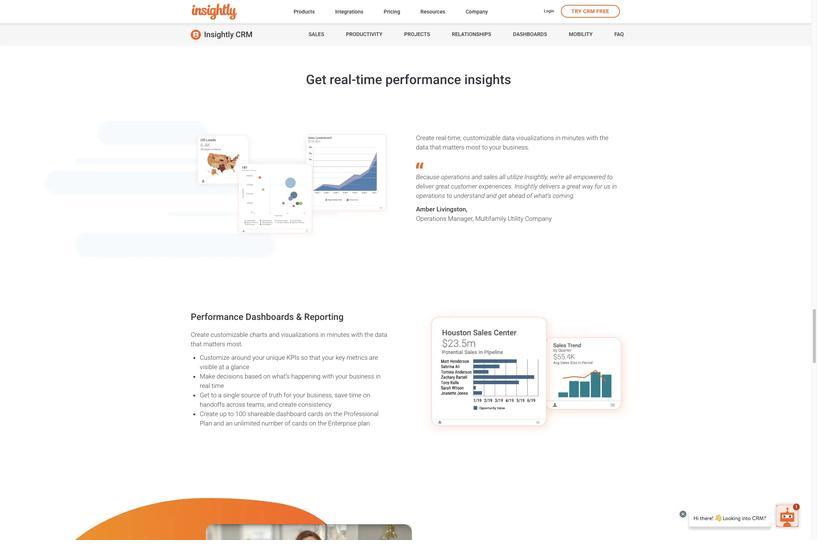 Task type: locate. For each thing, give the bounding box(es) containing it.
1 vertical spatial get
[[200, 391, 210, 399]]

your
[[490, 144, 502, 151], [253, 354, 265, 361], [322, 354, 334, 361], [336, 373, 348, 380], [293, 391, 306, 399]]

0 vertical spatial matters
[[443, 144, 465, 151]]

customizable
[[463, 134, 501, 142], [211, 331, 248, 339]]

0 horizontal spatial matters
[[203, 340, 225, 348]]

and down the truth
[[267, 401, 278, 408]]

0 vertical spatial create
[[416, 134, 435, 142]]

an
[[226, 420, 233, 427]]

0 vertical spatial what's
[[534, 192, 552, 200]]

and down the experiences.
[[487, 192, 497, 200]]

crm for insightly
[[236, 30, 253, 39]]

0 horizontal spatial insightly
[[204, 30, 234, 39]]

coming.
[[553, 192, 575, 200]]

what's
[[534, 192, 552, 200], [272, 373, 290, 380]]

0 vertical spatial of
[[527, 192, 533, 200]]

dashboards
[[513, 31, 547, 37], [246, 312, 294, 322]]

great up coming.
[[567, 183, 581, 190]]

data up business.
[[503, 134, 515, 142]]

ahead
[[509, 192, 526, 200]]

for
[[595, 183, 603, 190], [284, 391, 292, 399]]

create for data
[[416, 134, 435, 142]]

2 horizontal spatial that
[[430, 144, 441, 151]]

0 vertical spatial that
[[430, 144, 441, 151]]

most.
[[227, 340, 243, 348]]

customize
[[200, 354, 230, 361]]

1 vertical spatial insightly
[[515, 183, 538, 190]]

1 vertical spatial customizable
[[211, 331, 248, 339]]

1 vertical spatial real-
[[436, 134, 448, 142]]

1 horizontal spatial great
[[567, 183, 581, 190]]

2 vertical spatial data
[[375, 331, 388, 339]]

1 horizontal spatial with
[[351, 331, 363, 339]]

unique
[[266, 354, 285, 361]]

save
[[335, 391, 348, 399]]

try crm free button
[[561, 5, 620, 18]]

2 horizontal spatial of
[[527, 192, 533, 200]]

kpis
[[287, 354, 300, 361]]

2 vertical spatial that
[[310, 354, 321, 361]]

0 vertical spatial a
[[562, 183, 565, 190]]

2 vertical spatial a
[[218, 391, 222, 399]]

0 horizontal spatial great
[[436, 183, 450, 190]]

create inside the create real-time, customizable data visualizations in minutes with the data that matters most to your business.
[[416, 134, 435, 142]]

1 vertical spatial visualizations
[[281, 331, 319, 339]]

for up "create" on the left bottom of page
[[284, 391, 292, 399]]

create up plan
[[200, 410, 218, 418]]

all up the experiences.
[[500, 173, 506, 181]]

decisions
[[217, 373, 243, 380]]

create
[[416, 134, 435, 142], [191, 331, 209, 339], [200, 410, 218, 418]]

in inside because operations and sales all utilize insightly, we're all empowered to deliver great customer experiences. insightly delivers a great way for us in operations to understand and get ahead of what's coming.
[[613, 183, 617, 190]]

create down performance
[[191, 331, 209, 339]]

matters inside the create real-time, customizable data visualizations in minutes with the data that matters most to your business.
[[443, 144, 465, 151]]

with
[[587, 134, 599, 142], [351, 331, 363, 339], [322, 373, 334, 380]]

1 horizontal spatial insightly
[[515, 183, 538, 190]]

0 vertical spatial with
[[587, 134, 599, 142]]

with inside the customize around your unique kpis so that your key metrics are visible at a glance make decisions based on what's happening with your business in real time get to a single source of truth for your business, save time on handoffs across teams, and create consistency create up to 100 shareable dashboard cards on the professional plan and an unlimited number of cards on the enterprise plan
[[322, 373, 334, 380]]

number
[[262, 420, 283, 427]]

get inside the customize around your unique kpis so that your key metrics are visible at a glance make decisions based on what's happening with your business in real time get to a single source of truth for your business, save time on handoffs across teams, and create consistency create up to 100 shareable dashboard cards on the professional plan and an unlimited number of cards on the enterprise plan
[[200, 391, 210, 399]]

2 horizontal spatial with
[[587, 134, 599, 142]]

real- inside the create real-time, customizable data visualizations in minutes with the data that matters most to your business.
[[436, 134, 448, 142]]

that up because
[[430, 144, 441, 151]]

create for that
[[191, 331, 209, 339]]

performance
[[191, 312, 243, 322]]

truth
[[269, 391, 282, 399]]

that inside create customizable charts and visualizations in minutes with the data that matters most.
[[191, 340, 202, 348]]

company right utility on the right top of page
[[525, 215, 552, 223]]

on
[[263, 373, 271, 380], [363, 391, 370, 399], [325, 410, 332, 418], [309, 420, 316, 427]]

matters down time, at the right top of the page
[[443, 144, 465, 151]]

sales
[[309, 31, 324, 37]]

relationships link
[[452, 23, 492, 46]]

and right charts at left bottom
[[269, 331, 280, 339]]

matters
[[443, 144, 465, 151], [203, 340, 225, 348]]

projects
[[405, 31, 430, 37]]

insightly up ahead
[[515, 183, 538, 190]]

cards down dashboard
[[292, 420, 308, 427]]

1 horizontal spatial dashboards
[[513, 31, 547, 37]]

0 vertical spatial real-
[[330, 72, 356, 87]]

0 horizontal spatial crm
[[236, 30, 253, 39]]

0 horizontal spatial that
[[191, 340, 202, 348]]

1 vertical spatial minutes
[[327, 331, 350, 339]]

of left the truth
[[262, 391, 268, 399]]

for left us
[[595, 183, 603, 190]]

1 vertical spatial operations
[[416, 192, 445, 200]]

create up qoute icon
[[416, 134, 435, 142]]

the inside create customizable charts and visualizations in minutes with the data that matters most.
[[365, 331, 374, 339]]

1 horizontal spatial all
[[566, 173, 572, 181]]

customizable up most
[[463, 134, 501, 142]]

insightly
[[204, 30, 234, 39], [515, 183, 538, 190]]

and left the an
[[214, 420, 224, 427]]

are
[[369, 354, 378, 361]]

1 vertical spatial with
[[351, 331, 363, 339]]

time
[[356, 72, 382, 87], [212, 382, 224, 390], [349, 391, 362, 399]]

1 horizontal spatial real-
[[436, 134, 448, 142]]

insightly logo image
[[192, 4, 237, 20]]

a up coming.
[[562, 183, 565, 190]]

1 vertical spatial matters
[[203, 340, 225, 348]]

at
[[219, 363, 224, 371]]

1 vertical spatial dashboards
[[246, 312, 294, 322]]

0 horizontal spatial data
[[375, 331, 388, 339]]

0 horizontal spatial visualizations
[[281, 331, 319, 339]]

to
[[482, 144, 488, 151], [608, 173, 613, 181], [447, 192, 452, 200], [211, 391, 217, 399], [228, 410, 234, 418]]

1 horizontal spatial for
[[595, 183, 603, 190]]

real- for time
[[330, 72, 356, 87]]

company link
[[466, 7, 488, 17]]

visualizations inside the create real-time, customizable data visualizations in minutes with the data that matters most to your business.
[[517, 134, 554, 142]]

empowered
[[574, 173, 606, 181]]

crm
[[584, 8, 595, 14], [236, 30, 253, 39]]

what's inside because operations and sales all utilize insightly, we're all empowered to deliver great customer experiences. insightly delivers a great way for us in operations to understand and get ahead of what's coming.
[[534, 192, 552, 200]]

2 vertical spatial with
[[322, 373, 334, 380]]

of down dashboard
[[285, 420, 291, 427]]

cards down consistency
[[308, 410, 323, 418]]

matters up customize
[[203, 340, 225, 348]]

1 horizontal spatial visualizations
[[517, 134, 554, 142]]

what's down unique
[[272, 373, 290, 380]]

crm inside 'button'
[[584, 8, 595, 14]]

1 vertical spatial what's
[[272, 373, 290, 380]]

your left business.
[[490, 144, 502, 151]]

0 horizontal spatial with
[[322, 373, 334, 380]]

0 vertical spatial for
[[595, 183, 603, 190]]

happening
[[291, 373, 321, 380]]

crm hero video tn v2 image
[[206, 525, 412, 540]]

1 horizontal spatial that
[[310, 354, 321, 361]]

1 vertical spatial data
[[416, 144, 429, 151]]

data
[[503, 134, 515, 142], [416, 144, 429, 151], [375, 331, 388, 339]]

cards
[[308, 410, 323, 418], [292, 420, 308, 427]]

data up qoute icon
[[416, 144, 429, 151]]

a left single
[[218, 391, 222, 399]]

make
[[200, 373, 215, 380]]

2 all from the left
[[566, 173, 572, 181]]

sales
[[484, 173, 498, 181]]

manager,
[[448, 215, 474, 223]]

a right at
[[226, 363, 229, 371]]

that right so
[[310, 354, 321, 361]]

1 horizontal spatial data
[[416, 144, 429, 151]]

relationships
[[452, 31, 492, 37]]

crm right the try
[[584, 8, 595, 14]]

0 vertical spatial customizable
[[463, 134, 501, 142]]

performance
[[386, 72, 461, 87]]

around
[[231, 354, 251, 361]]

company
[[466, 8, 488, 14], [525, 215, 552, 223]]

0 vertical spatial crm
[[584, 8, 595, 14]]

0 horizontal spatial dashboards
[[246, 312, 294, 322]]

visualizations inside create customizable charts and visualizations in minutes with the data that matters most.
[[281, 331, 319, 339]]

that up customize
[[191, 340, 202, 348]]

of right ahead
[[527, 192, 533, 200]]

0 horizontal spatial company
[[466, 8, 488, 14]]

a inside because operations and sales all utilize insightly, we're all empowered to deliver great customer experiences. insightly delivers a great way for us in operations to understand and get ahead of what's coming.
[[562, 183, 565, 190]]

in inside the create real-time, customizable data visualizations in minutes with the data that matters most to your business.
[[556, 134, 561, 142]]

create real-time, customizable data visualizations in minutes with the data that matters most to your business.
[[416, 134, 609, 151]]

visualizations down &
[[281, 331, 319, 339]]

1 vertical spatial of
[[262, 391, 268, 399]]

0 horizontal spatial a
[[218, 391, 222, 399]]

1 horizontal spatial matters
[[443, 144, 465, 151]]

pricing link
[[384, 7, 400, 17]]

what's inside the customize around your unique kpis so that your key metrics are visible at a glance make decisions based on what's happening with your business in real time get to a single source of truth for your business, save time on handoffs across teams, and create consistency create up to 100 shareable dashboard cards on the professional plan and an unlimited number of cards on the enterprise plan
[[272, 373, 290, 380]]

0 horizontal spatial real-
[[330, 72, 356, 87]]

handoffs
[[200, 401, 225, 408]]

1 horizontal spatial crm
[[584, 8, 595, 14]]

0 vertical spatial time
[[356, 72, 382, 87]]

what's down delivers
[[534, 192, 552, 200]]

real-
[[330, 72, 356, 87], [436, 134, 448, 142]]

your up save at the bottom left of the page
[[336, 373, 348, 380]]

1 horizontal spatial a
[[226, 363, 229, 371]]

0 vertical spatial cards
[[308, 410, 323, 418]]

in
[[556, 134, 561, 142], [613, 183, 617, 190], [321, 331, 326, 339], [376, 373, 381, 380]]

insightly down insightly logo
[[204, 30, 234, 39]]

great
[[436, 183, 450, 190], [567, 183, 581, 190]]

source
[[241, 391, 260, 399]]

1 horizontal spatial get
[[306, 72, 327, 87]]

1 horizontal spatial customizable
[[463, 134, 501, 142]]

0 vertical spatial data
[[503, 134, 515, 142]]

0 horizontal spatial get
[[200, 391, 210, 399]]

crm down insightly logo link
[[236, 30, 253, 39]]

0 horizontal spatial for
[[284, 391, 292, 399]]

of
[[527, 192, 533, 200], [262, 391, 268, 399], [285, 420, 291, 427]]

that inside the customize around your unique kpis so that your key metrics are visible at a glance make decisions based on what's happening with your business in real time get to a single source of truth for your business, save time on handoffs across teams, and create consistency create up to 100 shareable dashboard cards on the professional plan and an unlimited number of cards on the enterprise plan
[[310, 354, 321, 361]]

try crm free link
[[561, 5, 620, 18]]

0 vertical spatial visualizations
[[517, 134, 554, 142]]

0 horizontal spatial minutes
[[327, 331, 350, 339]]

shareable
[[248, 410, 275, 418]]

2 vertical spatial create
[[200, 410, 218, 418]]

operations up customer
[[441, 173, 470, 181]]

great down because
[[436, 183, 450, 190]]

0 horizontal spatial what's
[[272, 373, 290, 380]]

2 vertical spatial of
[[285, 420, 291, 427]]

0 vertical spatial minutes
[[562, 134, 585, 142]]

that inside the create real-time, customizable data visualizations in minutes with the data that matters most to your business.
[[430, 144, 441, 151]]

2 horizontal spatial a
[[562, 183, 565, 190]]

operations down deliver at the top of page
[[416, 192, 445, 200]]

dashboard
[[276, 410, 306, 418]]

1 horizontal spatial company
[[525, 215, 552, 223]]

1 vertical spatial company
[[525, 215, 552, 223]]

1 horizontal spatial minutes
[[562, 134, 585, 142]]

1 all from the left
[[500, 173, 506, 181]]

dashboards up charts at left bottom
[[246, 312, 294, 322]]

livingston,
[[437, 206, 468, 213]]

products link
[[294, 7, 315, 17]]

1 vertical spatial crm
[[236, 30, 253, 39]]

that
[[430, 144, 441, 151], [191, 340, 202, 348], [310, 354, 321, 361]]

for inside the customize around your unique kpis so that your key metrics are visible at a glance make decisions based on what's happening with your business in real time get to a single source of truth for your business, save time on handoffs across teams, and create consistency create up to 100 shareable dashboard cards on the professional plan and an unlimited number of cards on the enterprise plan
[[284, 391, 292, 399]]

with inside the create real-time, customizable data visualizations in minutes with the data that matters most to your business.
[[587, 134, 599, 142]]

to right most
[[482, 144, 488, 151]]

dashboards down login link
[[513, 31, 547, 37]]

create inside create customizable charts and visualizations in minutes with the data that matters most.
[[191, 331, 209, 339]]

all right we're
[[566, 173, 572, 181]]

0 vertical spatial insightly
[[204, 30, 234, 39]]

0 horizontal spatial all
[[500, 173, 506, 181]]

customizable up most.
[[211, 331, 248, 339]]

2 horizontal spatial data
[[503, 134, 515, 142]]

1 vertical spatial create
[[191, 331, 209, 339]]

way
[[583, 183, 594, 190]]

qoute icon image
[[416, 162, 424, 169]]

in inside create customizable charts and visualizations in minutes with the data that matters most.
[[321, 331, 326, 339]]

real
[[200, 382, 210, 390]]

visualizations
[[517, 134, 554, 142], [281, 331, 319, 339]]

visible
[[200, 363, 217, 371]]

1 vertical spatial that
[[191, 340, 202, 348]]

1 vertical spatial a
[[226, 363, 229, 371]]

0 horizontal spatial customizable
[[211, 331, 248, 339]]

faq link
[[615, 23, 624, 46]]

1 horizontal spatial what's
[[534, 192, 552, 200]]

company up relationships on the right of page
[[466, 8, 488, 14]]

0 vertical spatial company
[[466, 8, 488, 14]]

1 vertical spatial for
[[284, 391, 292, 399]]

amber
[[416, 206, 435, 213]]

0 vertical spatial dashboards
[[513, 31, 547, 37]]

customer
[[451, 183, 478, 190]]

and left sales at the top right of the page
[[472, 173, 482, 181]]

create customizable charts and visualizations in minutes with the data that matters most.
[[191, 331, 388, 348]]

visualizations up business.
[[517, 134, 554, 142]]

data up are on the bottom
[[375, 331, 388, 339]]



Task type: describe. For each thing, give the bounding box(es) containing it.
the inside the create real-time, customizable data visualizations in minutes with the data that matters most to your business.
[[600, 134, 609, 142]]

100
[[235, 410, 246, 418]]

insightly inside insightly crm link
[[204, 30, 234, 39]]

business.
[[503, 144, 530, 151]]

mobility
[[569, 31, 593, 37]]

professional
[[344, 410, 379, 418]]

integrations link
[[335, 7, 364, 17]]

login link
[[544, 8, 555, 15]]

2 great from the left
[[567, 183, 581, 190]]

to inside the create real-time, customizable data visualizations in minutes with the data that matters most to your business.
[[482, 144, 488, 151]]

sales link
[[309, 23, 324, 46]]

in inside the customize around your unique kpis so that your key metrics are visible at a glance make decisions based on what's happening with your business in real time get to a single source of truth for your business, save time on handoffs across teams, and create consistency create up to 100 shareable dashboard cards on the professional plan and an unlimited number of cards on the enterprise plan
[[376, 373, 381, 380]]

performance dashboards & reporting
[[191, 312, 344, 322]]

insightly,
[[525, 173, 549, 181]]

1 horizontal spatial of
[[285, 420, 291, 427]]

plan
[[200, 420, 212, 427]]

your left unique
[[253, 354, 265, 361]]

company inside amber livingston, operations manager, multifamily utility company
[[525, 215, 552, 223]]

data inside create customizable charts and visualizations in minutes with the data that matters most.
[[375, 331, 388, 339]]

try crm free
[[572, 8, 610, 14]]

productivity
[[346, 31, 383, 37]]

real- for time,
[[436, 134, 448, 142]]

productivity link
[[346, 23, 383, 46]]

multifamily
[[476, 215, 507, 223]]

0 vertical spatial get
[[306, 72, 327, 87]]

dashboards link
[[513, 23, 547, 46]]

up
[[220, 410, 227, 418]]

most
[[466, 144, 481, 151]]

crm for try
[[584, 8, 595, 14]]

0 horizontal spatial of
[[262, 391, 268, 399]]

and inside create customizable charts and visualizations in minutes with the data that matters most.
[[269, 331, 280, 339]]

get
[[498, 192, 507, 200]]

reporting
[[304, 312, 344, 322]]

insightly inside because operations and sales all utilize insightly, we're all empowered to deliver great customer experiences. insightly delivers a great way for us in operations to understand and get ahead of what's coming.
[[515, 183, 538, 190]]

teams,
[[247, 401, 266, 408]]

us
[[604, 183, 611, 190]]

delivers
[[539, 183, 561, 190]]

single
[[223, 391, 240, 399]]

resources
[[421, 8, 446, 14]]

integrations
[[335, 8, 364, 14]]

business
[[349, 373, 374, 380]]

try
[[572, 8, 582, 14]]

utilize
[[507, 173, 523, 181]]

utility
[[508, 215, 524, 223]]

to right up
[[228, 410, 234, 418]]

key
[[336, 354, 345, 361]]

get real-time performance insights
[[306, 72, 511, 87]]

operations
[[416, 215, 447, 223]]

matters inside create customizable charts and visualizations in minutes with the data that matters most.
[[203, 340, 225, 348]]

so
[[301, 354, 308, 361]]

insights
[[465, 72, 511, 87]]

metrics
[[347, 354, 368, 361]]

deliver
[[416, 183, 434, 190]]

amber livingston, operations manager, multifamily utility company
[[416, 206, 552, 223]]

minutes inside the create real-time, customizable data visualizations in minutes with the data that matters most to your business.
[[562, 134, 585, 142]]

performance dashboards2 10 1 image
[[183, 122, 400, 244]]

0 vertical spatial operations
[[441, 173, 470, 181]]

&
[[296, 312, 302, 322]]

insightly crm
[[204, 30, 253, 39]]

understand
[[454, 192, 485, 200]]

experiences.
[[479, 183, 513, 190]]

your up "create" on the left bottom of page
[[293, 391, 306, 399]]

customize around your unique kpis so that your key metrics are visible at a glance make decisions based on what's happening with your business in real time get to a single source of truth for your business, save time on handoffs across teams, and create consistency create up to 100 shareable dashboard cards on the professional plan and an unlimited number of cards on the enterprise plan
[[200, 354, 381, 427]]

plan
[[358, 420, 370, 427]]

enterprise
[[328, 420, 357, 427]]

for inside because operations and sales all utilize insightly, we're all empowered to deliver great customer experiences. insightly delivers a great way for us in operations to understand and get ahead of what's coming.
[[595, 183, 603, 190]]

faq
[[615, 31, 624, 37]]

to up handoffs
[[211, 391, 217, 399]]

of inside because operations and sales all utilize insightly, we're all empowered to deliver great customer experiences. insightly delivers a great way for us in operations to understand and get ahead of what's coming.
[[527, 192, 533, 200]]

your inside the create real-time, customizable data visualizations in minutes with the data that matters most to your business.
[[490, 144, 502, 151]]

login
[[544, 9, 555, 14]]

unlimited
[[234, 420, 260, 427]]

because
[[416, 173, 440, 181]]

insightly crm link
[[191, 23, 253, 46]]

customizable inside the create real-time, customizable data visualizations in minutes with the data that matters most to your business.
[[463, 134, 501, 142]]

insightly logo link
[[192, 4, 282, 20]]

because operations and sales all utilize insightly, we're all empowered to deliver great customer experiences. insightly delivers a great way for us in operations to understand and get ahead of what's coming.
[[416, 173, 617, 200]]

mobility link
[[569, 23, 593, 46]]

charts
[[250, 331, 268, 339]]

your left key
[[322, 354, 334, 361]]

based
[[245, 373, 262, 380]]

pricing
[[384, 8, 400, 14]]

projects link
[[405, 23, 430, 46]]

performance dashboards and reporting image
[[419, 308, 634, 436]]

free
[[597, 8, 610, 14]]

to up us
[[608, 173, 613, 181]]

across
[[226, 401, 245, 408]]

1 great from the left
[[436, 183, 450, 190]]

glance
[[231, 363, 249, 371]]

customizable inside create customizable charts and visualizations in minutes with the data that matters most.
[[211, 331, 248, 339]]

products
[[294, 8, 315, 14]]

1 vertical spatial cards
[[292, 420, 308, 427]]

minutes inside create customizable charts and visualizations in minutes with the data that matters most.
[[327, 331, 350, 339]]

resources link
[[421, 7, 446, 17]]

2 vertical spatial time
[[349, 391, 362, 399]]

with inside create customizable charts and visualizations in minutes with the data that matters most.
[[351, 331, 363, 339]]

1 vertical spatial time
[[212, 382, 224, 390]]

create inside the customize around your unique kpis so that your key metrics are visible at a glance make decisions based on what's happening with your business in real time get to a single source of truth for your business, save time on handoffs across teams, and create consistency create up to 100 shareable dashboard cards on the professional plan and an unlimited number of cards on the enterprise plan
[[200, 410, 218, 418]]

to up livingston,
[[447, 192, 452, 200]]

time,
[[448, 134, 462, 142]]



Task type: vqa. For each thing, say whether or not it's contained in the screenshot.
the right 'Insightly'
yes



